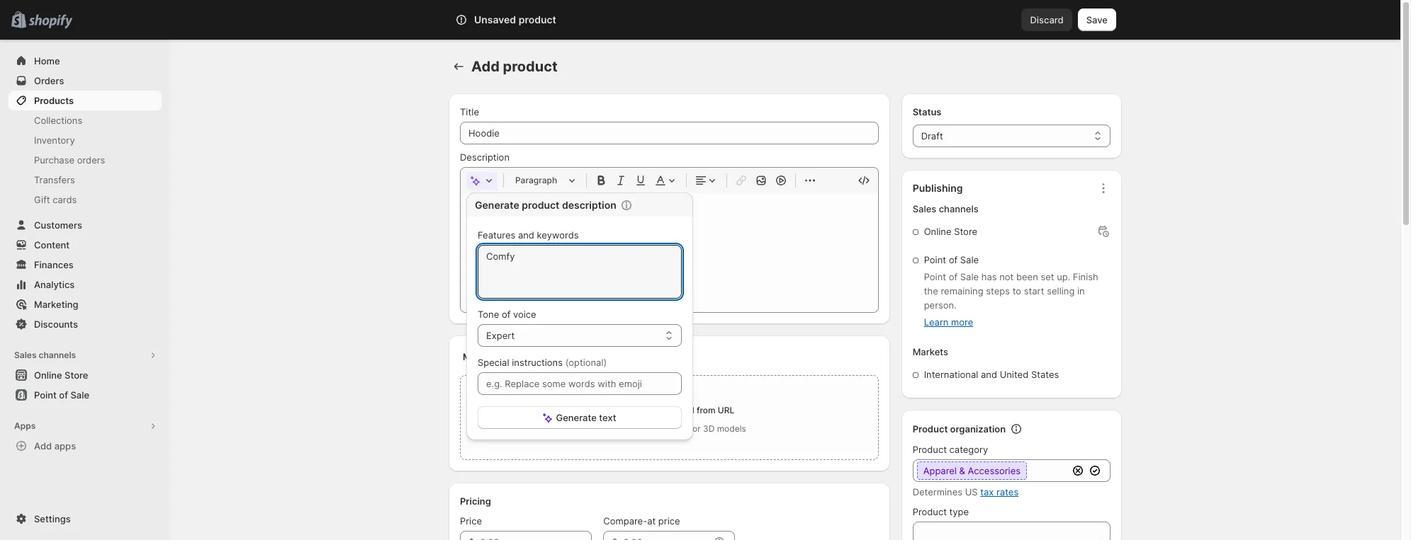 Task type: describe. For each thing, give the bounding box(es) containing it.
status
[[913, 106, 942, 118]]

sales channels button
[[9, 346, 162, 366]]

paragraph button
[[510, 172, 581, 189]]

been
[[1017, 272, 1038, 283]]

models
[[717, 424, 746, 435]]

finish
[[1073, 272, 1099, 283]]

product for unsaved
[[519, 13, 556, 26]]

markets
[[913, 347, 949, 358]]

paragraph
[[515, 175, 557, 186]]

point of sale inside button
[[34, 390, 89, 401]]

features and keywords
[[478, 230, 579, 241]]

Compare-at price text field
[[624, 532, 710, 541]]

determines us tax rates
[[913, 487, 1019, 498]]

add for add from url
[[678, 406, 695, 416]]

accepts
[[593, 424, 625, 435]]

gift cards
[[34, 194, 77, 206]]

save button
[[1078, 9, 1117, 31]]

unsaved product
[[474, 13, 556, 26]]

marketing link
[[9, 295, 162, 315]]

publishing
[[913, 182, 963, 194]]

store inside button
[[65, 370, 88, 381]]

analytics
[[34, 279, 75, 291]]

pricing
[[460, 496, 491, 508]]

orders
[[77, 155, 105, 166]]

product for add
[[503, 58, 558, 75]]

purchase
[[34, 155, 74, 166]]

channels inside button
[[39, 350, 76, 361]]

online store link
[[9, 366, 162, 386]]

gift cards link
[[9, 190, 162, 210]]

product category
[[913, 445, 989, 456]]

search button
[[495, 9, 906, 31]]

content link
[[9, 235, 162, 255]]

finances link
[[9, 255, 162, 275]]

and for features
[[518, 230, 535, 241]]

purchase orders
[[34, 155, 105, 166]]

voice
[[513, 309, 536, 320]]

description
[[460, 152, 510, 163]]

1 horizontal spatial sales
[[913, 203, 937, 215]]

add from url
[[678, 406, 735, 416]]

united
[[1000, 369, 1029, 381]]

Features and keywords text field
[[478, 245, 682, 299]]

0 vertical spatial online
[[924, 226, 952, 237]]

not
[[1000, 272, 1014, 283]]

gift
[[34, 194, 50, 206]]

inventory link
[[9, 130, 162, 150]]

e.g. Replace some words with emoji text field
[[478, 373, 682, 396]]

international and united states
[[924, 369, 1059, 381]]

0 vertical spatial point
[[924, 255, 946, 266]]

description
[[562, 199, 617, 211]]

Title text field
[[460, 122, 879, 145]]

transfers link
[[9, 170, 162, 190]]

sales channels inside button
[[14, 350, 76, 361]]

sale inside point of sale has not been set up. finish the remaining steps to start selling in person. learn more
[[960, 272, 979, 283]]

product for generate
[[522, 199, 560, 211]]

point of sale button
[[0, 386, 170, 406]]

apps button
[[9, 417, 162, 437]]

expert
[[486, 330, 515, 342]]

generate product description
[[475, 199, 617, 211]]

in
[[1078, 286, 1085, 297]]

discounts
[[34, 319, 78, 330]]

transfers
[[34, 174, 75, 186]]

of inside point of sale has not been set up. finish the remaining steps to start selling in person. learn more
[[949, 272, 958, 283]]

1 horizontal spatial sales channels
[[913, 203, 979, 215]]

type
[[950, 507, 969, 518]]

purchase orders link
[[9, 150, 162, 170]]

add apps
[[34, 441, 76, 452]]

product type
[[913, 507, 969, 518]]

home link
[[9, 51, 162, 71]]

set
[[1041, 272, 1055, 283]]

international
[[924, 369, 979, 381]]

text
[[599, 413, 616, 424]]

at
[[647, 516, 656, 527]]

finances
[[34, 259, 74, 271]]

sale inside button
[[70, 390, 89, 401]]

product organization
[[913, 424, 1006, 435]]

sales inside button
[[14, 350, 37, 361]]

products
[[34, 95, 74, 106]]

instructions
[[512, 357, 563, 369]]

tone
[[478, 309, 499, 320]]

more
[[951, 317, 974, 328]]

url
[[718, 406, 735, 416]]

add apps button
[[9, 437, 162, 457]]

us
[[965, 487, 978, 498]]

from
[[697, 406, 716, 416]]

settings
[[34, 514, 71, 525]]

images,
[[628, 424, 659, 435]]

1 horizontal spatial channels
[[939, 203, 979, 215]]

search
[[518, 14, 549, 26]]



Task type: vqa. For each thing, say whether or not it's contained in the screenshot.
"Special"
yes



Task type: locate. For each thing, give the bounding box(es) containing it.
0 horizontal spatial sales channels
[[14, 350, 76, 361]]

upload new button
[[604, 401, 670, 421]]

online store down the publishing
[[924, 226, 978, 237]]

1 vertical spatial channels
[[39, 350, 76, 361]]

add from url button
[[678, 406, 735, 416]]

sales channels down the publishing
[[913, 203, 979, 215]]

unsaved
[[474, 13, 516, 26]]

add
[[471, 58, 500, 75], [678, 406, 695, 416], [34, 441, 52, 452]]

title
[[460, 106, 479, 118]]

1 horizontal spatial online
[[924, 226, 952, 237]]

new
[[644, 406, 661, 416]]

online up point of sale button
[[34, 370, 62, 381]]

point inside button
[[34, 390, 57, 401]]

0 vertical spatial point of sale
[[924, 255, 979, 266]]

0 vertical spatial generate
[[475, 199, 519, 211]]

generate for generate product description
[[475, 199, 519, 211]]

2 product from the top
[[913, 445, 947, 456]]

0 vertical spatial sales
[[913, 203, 937, 215]]

videos,
[[661, 424, 690, 435]]

Product category text field
[[913, 460, 1068, 483]]

add up title
[[471, 58, 500, 75]]

settings link
[[9, 510, 162, 530]]

product up product category
[[913, 424, 948, 435]]

Product type text field
[[913, 522, 1111, 541]]

upload
[[613, 406, 642, 416]]

steps
[[986, 286, 1010, 297]]

0 horizontal spatial and
[[518, 230, 535, 241]]

and left united
[[981, 369, 997, 381]]

generate text button
[[478, 407, 682, 430]]

1 vertical spatial point
[[924, 272, 946, 283]]

apps
[[14, 421, 36, 432]]

1 horizontal spatial add
[[471, 58, 500, 75]]

has
[[982, 272, 997, 283]]

0 vertical spatial channels
[[939, 203, 979, 215]]

2 vertical spatial product
[[522, 199, 560, 211]]

add for add product
[[471, 58, 500, 75]]

2 vertical spatial add
[[34, 441, 52, 452]]

sale
[[960, 255, 979, 266], [960, 272, 979, 283], [70, 390, 89, 401]]

tax rates link
[[981, 487, 1019, 498]]

point
[[924, 255, 946, 266], [924, 272, 946, 283], [34, 390, 57, 401]]

1 vertical spatial add
[[678, 406, 695, 416]]

point of sale
[[924, 255, 979, 266], [34, 390, 89, 401]]

1 vertical spatial generate
[[556, 413, 597, 424]]

store down the publishing
[[954, 226, 978, 237]]

0 vertical spatial sales channels
[[913, 203, 979, 215]]

generate for generate text
[[556, 413, 597, 424]]

1 horizontal spatial and
[[981, 369, 997, 381]]

shopify image
[[29, 15, 72, 29]]

tax
[[981, 487, 994, 498]]

selling
[[1047, 286, 1075, 297]]

1 vertical spatial product
[[913, 445, 947, 456]]

3 product from the top
[[913, 507, 947, 518]]

0 horizontal spatial generate
[[475, 199, 519, 211]]

online inside button
[[34, 370, 62, 381]]

generate inside 'generate text' button
[[556, 413, 597, 424]]

online down the publishing
[[924, 226, 952, 237]]

add product
[[471, 58, 558, 75]]

learn
[[924, 317, 949, 328]]

product
[[913, 424, 948, 435], [913, 445, 947, 456], [913, 507, 947, 518]]

online store inside button
[[34, 370, 88, 381]]

product for product organization
[[913, 424, 948, 435]]

0 vertical spatial online store
[[924, 226, 978, 237]]

learn more link
[[924, 317, 974, 328]]

0 horizontal spatial channels
[[39, 350, 76, 361]]

start
[[1024, 286, 1045, 297]]

1 vertical spatial and
[[981, 369, 997, 381]]

0 horizontal spatial online store
[[34, 370, 88, 381]]

sales down discounts
[[14, 350, 37, 361]]

1 horizontal spatial generate
[[556, 413, 597, 424]]

0 vertical spatial store
[[954, 226, 978, 237]]

media
[[463, 352, 490, 363]]

home
[[34, 55, 60, 67]]

0 horizontal spatial add
[[34, 441, 52, 452]]

orders
[[34, 75, 64, 86]]

1 vertical spatial sales
[[14, 350, 37, 361]]

1 vertical spatial online store
[[34, 370, 88, 381]]

add left from
[[678, 406, 695, 416]]

sales
[[913, 203, 937, 215], [14, 350, 37, 361]]

and right features
[[518, 230, 535, 241]]

sales channels down discounts
[[14, 350, 76, 361]]

tone of voice
[[478, 309, 536, 320]]

inventory
[[34, 135, 75, 146]]

1 vertical spatial point of sale
[[34, 390, 89, 401]]

remaining
[[941, 286, 984, 297]]

online store
[[924, 226, 978, 237], [34, 370, 88, 381]]

channels down discounts
[[39, 350, 76, 361]]

of
[[949, 255, 958, 266], [949, 272, 958, 283], [502, 309, 511, 320], [59, 390, 68, 401]]

product down 'search'
[[503, 58, 558, 75]]

price
[[460, 516, 482, 527]]

product right unsaved
[[519, 13, 556, 26]]

states
[[1031, 369, 1059, 381]]

1 vertical spatial sales channels
[[14, 350, 76, 361]]

1 horizontal spatial point of sale
[[924, 255, 979, 266]]

1 horizontal spatial online store
[[924, 226, 978, 237]]

rates
[[997, 487, 1019, 498]]

1 product from the top
[[913, 424, 948, 435]]

generate up features
[[475, 199, 519, 211]]

determines
[[913, 487, 963, 498]]

1 vertical spatial online
[[34, 370, 62, 381]]

0 vertical spatial product
[[913, 424, 948, 435]]

0 horizontal spatial online
[[34, 370, 62, 381]]

point of sale has not been set up. finish the remaining steps to start selling in person. learn more
[[924, 272, 1099, 328]]

or
[[693, 424, 701, 435]]

2 vertical spatial sale
[[70, 390, 89, 401]]

organization
[[950, 424, 1006, 435]]

1 vertical spatial sale
[[960, 272, 979, 283]]

0 horizontal spatial sales
[[14, 350, 37, 361]]

content
[[34, 240, 70, 251]]

0 vertical spatial and
[[518, 230, 535, 241]]

collections link
[[9, 111, 162, 130]]

0 vertical spatial sale
[[960, 255, 979, 266]]

discounts link
[[9, 315, 162, 335]]

person.
[[924, 300, 957, 311]]

add for add apps
[[34, 441, 52, 452]]

(optional)
[[566, 357, 607, 369]]

apps
[[54, 441, 76, 452]]

and
[[518, 230, 535, 241], [981, 369, 997, 381]]

save
[[1087, 14, 1108, 26]]

channels down the publishing
[[939, 203, 979, 215]]

discard button
[[1022, 9, 1072, 31]]

sales down the publishing
[[913, 203, 937, 215]]

of inside 'point of sale' link
[[59, 390, 68, 401]]

add left apps
[[34, 441, 52, 452]]

generate left text
[[556, 413, 597, 424]]

and for international
[[981, 369, 997, 381]]

orders link
[[9, 71, 162, 91]]

customers
[[34, 220, 82, 231]]

1 horizontal spatial store
[[954, 226, 978, 237]]

0 horizontal spatial store
[[65, 370, 88, 381]]

0 vertical spatial add
[[471, 58, 500, 75]]

product down the determines at the right bottom of page
[[913, 507, 947, 518]]

product down paragraph dropdown button
[[522, 199, 560, 211]]

special instructions (optional)
[[478, 357, 607, 369]]

online store button
[[0, 366, 170, 386]]

product down product organization
[[913, 445, 947, 456]]

2 vertical spatial product
[[913, 507, 947, 518]]

marketing
[[34, 299, 78, 311]]

up.
[[1057, 272, 1071, 283]]

2 horizontal spatial add
[[678, 406, 695, 416]]

online store up point of sale button
[[34, 370, 88, 381]]

compare-at price
[[603, 516, 680, 527]]

Price text field
[[480, 532, 592, 541]]

add inside button
[[34, 441, 52, 452]]

0 horizontal spatial point of sale
[[34, 390, 89, 401]]

customers link
[[9, 216, 162, 235]]

product for product type
[[913, 507, 947, 518]]

product
[[519, 13, 556, 26], [503, 58, 558, 75], [522, 199, 560, 211]]

2 vertical spatial point
[[34, 390, 57, 401]]

0 vertical spatial product
[[519, 13, 556, 26]]

draft
[[921, 130, 943, 142]]

generate
[[475, 199, 519, 211], [556, 413, 597, 424]]

store up point of sale button
[[65, 370, 88, 381]]

to
[[1013, 286, 1022, 297]]

point of sale up remaining
[[924, 255, 979, 266]]

analytics link
[[9, 275, 162, 295]]

keywords
[[537, 230, 579, 241]]

point inside point of sale has not been set up. finish the remaining steps to start selling in person. learn more
[[924, 272, 946, 283]]

product for product category
[[913, 445, 947, 456]]

3d
[[703, 424, 715, 435]]

1 vertical spatial store
[[65, 370, 88, 381]]

point of sale down online store button
[[34, 390, 89, 401]]

1 vertical spatial product
[[503, 58, 558, 75]]

the
[[924, 286, 939, 297]]

upload new
[[613, 406, 661, 416]]



